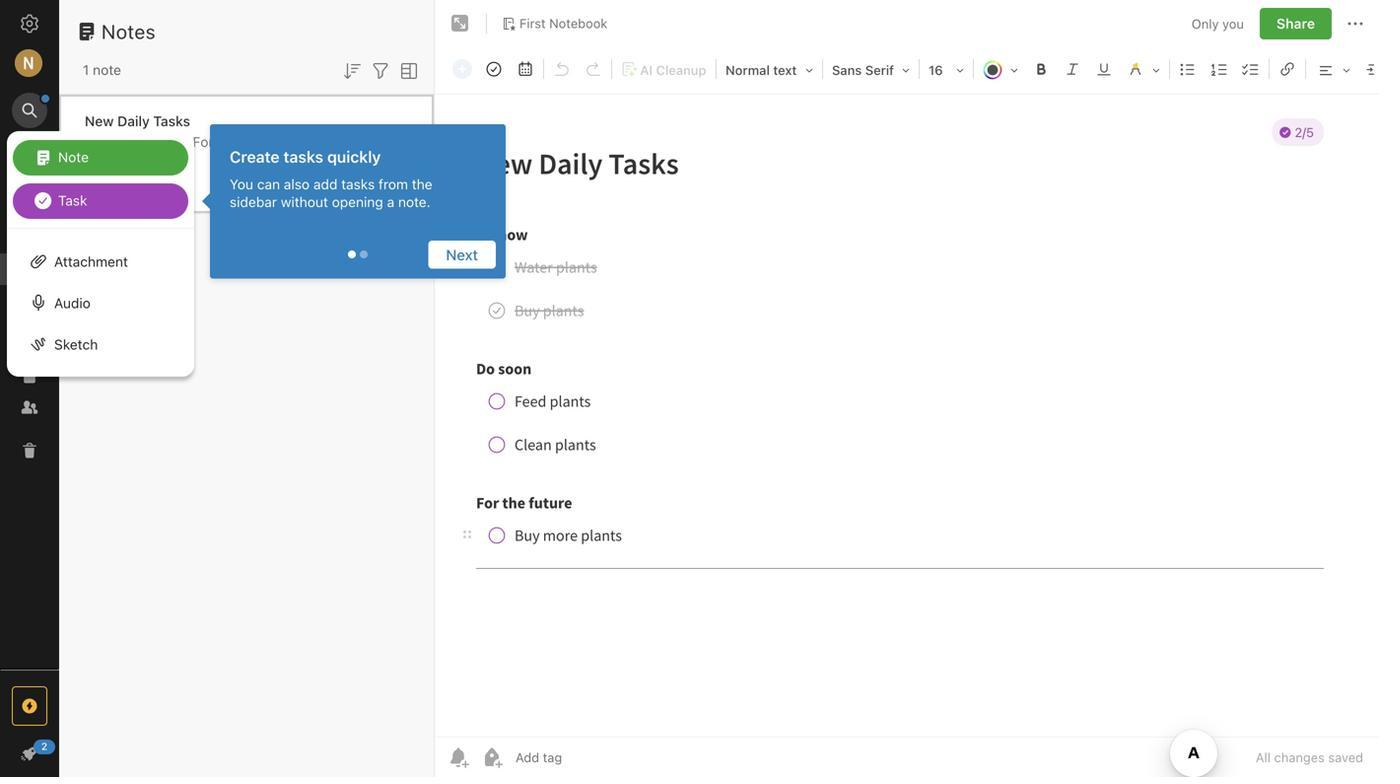 Task type: describe. For each thing, give the bounding box(es) containing it.
next
[[446, 246, 478, 263]]

soon
[[158, 134, 189, 150]]

saved
[[1329, 750, 1364, 765]]

notebook
[[550, 16, 608, 31]]

opening
[[332, 194, 383, 210]]

expand note image
[[449, 12, 472, 36]]

calendar event image
[[512, 55, 540, 83]]

insert image
[[448, 55, 477, 83]]

sketch button
[[7, 324, 194, 365]]

font family image
[[826, 55, 917, 83]]

create tasks quickly you can also add tasks from the sidebar without opening a note.
[[230, 147, 433, 210]]

insert link image
[[1274, 55, 1302, 83]]

tasks
[[153, 113, 190, 129]]

upgrade image
[[18, 694, 41, 718]]

changes
[[1275, 750, 1326, 765]]

note button
[[13, 140, 188, 176]]

first notebook
[[520, 16, 608, 31]]

bulleted list image
[[1175, 55, 1202, 83]]

checklist image
[[1238, 55, 1266, 83]]

you
[[230, 176, 254, 192]]

add
[[314, 176, 338, 192]]

first notebook button
[[495, 10, 615, 37]]

do now do soon for the future
[[85, 134, 280, 150]]

daily
[[117, 113, 150, 129]]

font color image
[[977, 55, 1026, 83]]

1 note
[[83, 62, 121, 78]]

you
[[1223, 16, 1245, 31]]

only you
[[1192, 16, 1245, 31]]

share button
[[1261, 8, 1333, 39]]

future
[[242, 134, 280, 150]]

quickly
[[327, 147, 381, 166]]

only
[[1192, 16, 1220, 31]]

just now
[[85, 159, 135, 173]]

the inside note list element
[[217, 134, 238, 150]]

note
[[58, 149, 89, 165]]

0 vertical spatial tasks
[[284, 147, 324, 166]]

1
[[83, 62, 89, 78]]

note.
[[398, 194, 431, 210]]

a
[[387, 194, 395, 210]]

home image
[[18, 194, 41, 218]]

sketch
[[54, 336, 98, 352]]

task button
[[13, 183, 188, 219]]

also
[[284, 176, 310, 192]]

settings image
[[18, 12, 41, 36]]

now for do
[[106, 134, 133, 150]]

note window element
[[435, 0, 1380, 777]]

2/5
[[107, 181, 125, 195]]

all changes saved
[[1257, 750, 1364, 765]]

now for just
[[112, 159, 135, 173]]

new daily tasks
[[85, 113, 190, 129]]

note
[[93, 62, 121, 78]]

bold image
[[1028, 55, 1055, 83]]



Task type: locate. For each thing, give the bounding box(es) containing it.
1 horizontal spatial the
[[412, 176, 433, 192]]

1 horizontal spatial do
[[136, 134, 154, 150]]

just
[[85, 159, 109, 173]]

Note Editor text field
[[435, 95, 1380, 737]]

now up 2/5
[[112, 159, 135, 173]]

0 horizontal spatial tasks
[[284, 147, 324, 166]]

note creation menu element
[[13, 136, 188, 223]]

add a reminder image
[[447, 746, 471, 769]]

highlight image
[[1121, 55, 1168, 83]]

1 do from the left
[[85, 134, 103, 150]]

tasks up also
[[284, 147, 324, 166]]

sidebar
[[230, 194, 277, 210]]

create
[[230, 147, 280, 166]]

font size image
[[922, 55, 972, 83]]

without
[[281, 194, 328, 210]]

tasks
[[284, 147, 324, 166], [341, 176, 375, 192]]

now down daily
[[106, 134, 133, 150]]

do down new
[[85, 134, 103, 150]]

note list element
[[59, 0, 435, 777]]

numbered list image
[[1206, 55, 1234, 83]]

0 vertical spatial the
[[217, 134, 238, 150]]

for
[[193, 134, 214, 150]]

1 vertical spatial now
[[112, 159, 135, 173]]

indent image
[[1360, 55, 1380, 83]]

next button
[[428, 240, 496, 269]]

tree
[[0, 190, 59, 669]]

0 horizontal spatial the
[[217, 134, 238, 150]]

now
[[106, 134, 133, 150], [112, 159, 135, 173]]

attachment button
[[7, 241, 194, 282]]

tasks up the opening
[[341, 176, 375, 192]]

2 do from the left
[[136, 134, 154, 150]]

attachment
[[54, 253, 128, 270]]

do
[[85, 134, 103, 150], [136, 134, 154, 150]]

notes
[[102, 20, 156, 43]]

underline image
[[1091, 55, 1119, 83]]

task
[[58, 192, 87, 208]]

the right for at the top
[[217, 134, 238, 150]]

the
[[217, 134, 238, 150], [412, 176, 433, 192]]

0 vertical spatial now
[[106, 134, 133, 150]]

1 vertical spatial tasks
[[341, 176, 375, 192]]

the up note.
[[412, 176, 433, 192]]

audio button
[[7, 282, 194, 324]]

can
[[257, 176, 280, 192]]

the inside create tasks quickly you can also add tasks from the sidebar without opening a note.
[[412, 176, 433, 192]]

all
[[1257, 750, 1271, 765]]

add tag image
[[480, 746, 504, 769]]

from
[[379, 176, 408, 192]]

italic image
[[1059, 55, 1087, 83]]

1 horizontal spatial tasks
[[341, 176, 375, 192]]

heading level image
[[719, 55, 821, 83]]

task image
[[480, 55, 508, 83]]

alignment image
[[1309, 55, 1358, 83]]

1 vertical spatial the
[[412, 176, 433, 192]]

share
[[1277, 15, 1316, 32]]

new
[[85, 113, 114, 129]]

do down new daily tasks
[[136, 134, 154, 150]]

0 horizontal spatial do
[[85, 134, 103, 150]]

audio
[[54, 295, 91, 311]]

first
[[520, 16, 546, 31]]



Task type: vqa. For each thing, say whether or not it's contained in the screenshot.
Edit widget title Icon at the top right
no



